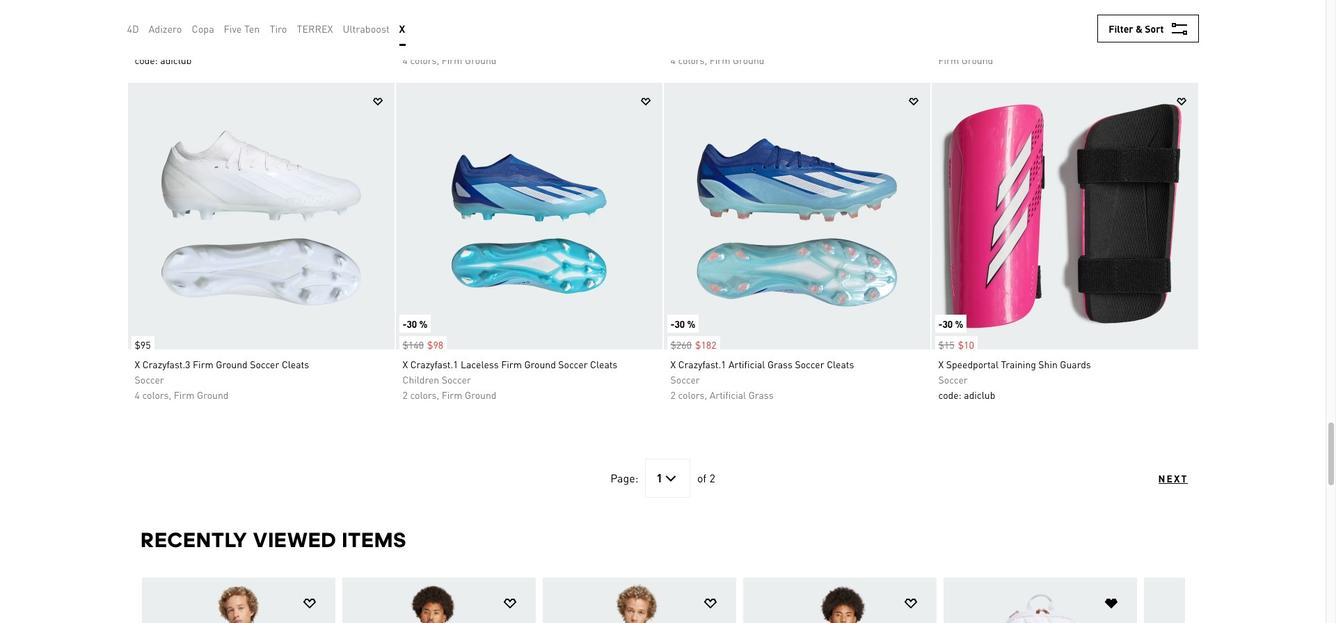 Task type: describe. For each thing, give the bounding box(es) containing it.
2 adicolor woven firebird track top image from the left
[[342, 578, 536, 623]]

gloves
[[232, 23, 260, 36]]

2 inside x crazyfast.1 laceless firm ground soccer cleats children soccer 2 colors, firm ground
[[403, 389, 408, 401]]

$15 $10
[[939, 338, 975, 351]]

page:
[[611, 471, 639, 485]]

-30 % for $260
[[671, 317, 696, 330]]

x for x
[[399, 22, 405, 35]]

filter
[[1109, 22, 1134, 35]]

% for $260
[[688, 317, 696, 330]]

code: adiclub
[[135, 54, 192, 66]]

five ten link
[[224, 21, 260, 36]]

2 classic 3-stripes backpack image from the left
[[1144, 578, 1337, 623]]

tiro link
[[270, 21, 287, 36]]

five ten
[[224, 22, 260, 35]]

cleats inside x crazyfast.1 artificial grass soccer cleats soccer 2 colors, artificial grass
[[827, 358, 855, 370]]

laceless for ground
[[461, 23, 499, 36]]

speedportal for league
[[143, 23, 195, 36]]

1 vertical spatial grass
[[749, 389, 774, 401]]

x crazyfast.3 firm ground soccer cleats soccer 4 colors, firm ground
[[135, 358, 309, 401]]

$98
[[428, 338, 444, 351]]

adizero
[[149, 22, 182, 35]]

x crazyfast.1 laceless firm ground soccer cleats soccer 4 colors, firm ground
[[403, 23, 618, 66]]

$15
[[939, 338, 955, 351]]

cleats for x crazyfast injection.1 firm ground soccer cleats
[[1125, 23, 1153, 36]]

4 inside x crazyfast.1 laceless firm ground soccer cleats soccer 4 colors, firm ground
[[403, 54, 408, 66]]

$95
[[135, 338, 151, 351]]

filter & sort
[[1109, 22, 1164, 35]]

4 colors, firm ground
[[671, 54, 765, 66]]

x for x speedportal league gloves
[[135, 23, 140, 36]]

tiro
[[270, 22, 287, 35]]

1 adicolor woven firebird track top image from the left
[[142, 578, 335, 623]]

$260 $182
[[671, 338, 717, 351]]

30 for $140
[[407, 317, 417, 330]]

crazyfast.3
[[143, 358, 190, 370]]

x for x crazyfast injection.1 firm ground soccer cleats
[[939, 23, 944, 36]]

0 vertical spatial code:
[[135, 54, 158, 66]]

4 inside x crazyfast.3 firm ground soccer cleats soccer 4 colors, firm ground
[[135, 389, 140, 401]]

injection.1
[[989, 23, 1034, 36]]

$140 $98
[[403, 338, 444, 351]]

crazyfast.1 for 2
[[679, 358, 727, 370]]

ultraboost link
[[343, 21, 390, 36]]

4 adicolor woven firebird track top image from the left
[[743, 578, 937, 623]]

dropdown image
[[663, 470, 679, 487]]

- for $260 $182
[[671, 317, 675, 330]]

% for $140
[[419, 317, 428, 330]]

guards
[[1061, 358, 1092, 370]]

soccer black x crazyfast injection.1 firm ground soccer cleats image
[[932, 0, 1199, 15]]

cleats for x crazyfast.1 laceless firm ground soccer cleats soccer 4 colors, firm ground
[[590, 23, 618, 36]]

viewed
[[253, 528, 337, 552]]

soccer blue x crazyfast.1 artificial grass soccer cleats image
[[664, 83, 931, 350]]

copa link
[[192, 21, 214, 36]]

4 inside "link"
[[671, 54, 676, 66]]

firm inside "link"
[[710, 54, 731, 66]]

0 vertical spatial artificial
[[729, 358, 765, 370]]

1 classic 3-stripes backpack image from the left
[[944, 578, 1137, 623]]

0 vertical spatial adiclub
[[160, 54, 192, 66]]

30 for $15
[[943, 317, 953, 330]]

x crazyfast.1 artificial grass soccer cleats soccer 2 colors, artificial grass
[[671, 358, 855, 401]]

children soccer blue x crazyfast.1 laceless firm ground soccer cleats image
[[396, 83, 662, 350]]

$95 link
[[128, 329, 154, 353]]

recently viewed items
[[141, 528, 407, 552]]

copa
[[192, 22, 214, 35]]

cleats inside x crazyfast.3 firm ground soccer cleats soccer 4 colors, firm ground
[[282, 358, 309, 370]]



Task type: vqa. For each thing, say whether or not it's contained in the screenshot.
SAVE $25 WHEN YOU SPEND $125
no



Task type: locate. For each thing, give the bounding box(es) containing it.
1 30 from the left
[[407, 317, 417, 330]]

$140
[[403, 338, 424, 351]]

1 horizontal spatial classic 3-stripes backpack image
[[1144, 578, 1337, 623]]

ultraboost
[[343, 22, 390, 35]]

crazyfast.1 down $98
[[411, 358, 458, 370]]

2 down children at the left bottom
[[403, 389, 408, 401]]

1 - from the left
[[403, 317, 407, 330]]

x
[[399, 22, 405, 35], [135, 23, 140, 36], [403, 23, 408, 36], [939, 23, 944, 36], [135, 358, 140, 370], [403, 358, 408, 370], [671, 358, 676, 370], [939, 358, 944, 370]]

grass
[[768, 358, 793, 370], [749, 389, 774, 401]]

cleats inside x crazyfast.1 laceless firm ground soccer cleats soccer 4 colors, firm ground
[[590, 23, 618, 36]]

None field
[[646, 459, 691, 498]]

list
[[127, 11, 415, 46], [141, 577, 1337, 623]]

2 inside x crazyfast.1 artificial grass soccer cleats soccer 2 colors, artificial grass
[[671, 389, 676, 401]]

-30 % up "$15"
[[939, 317, 964, 330]]

1
[[657, 471, 663, 485]]

30 up $260
[[675, 317, 685, 330]]

$182
[[696, 338, 717, 351]]

1 horizontal spatial code:
[[939, 389, 962, 401]]

1 horizontal spatial 4
[[403, 54, 408, 66]]

2 30 from the left
[[675, 317, 685, 330]]

30 up $140 on the left bottom
[[407, 317, 417, 330]]

x for x crazyfast.1 laceless firm ground soccer cleats children soccer 2 colors, firm ground
[[403, 358, 408, 370]]

1 vertical spatial speedportal
[[947, 358, 999, 370]]

crazyfast.1 right x link
[[411, 23, 458, 36]]

x link
[[399, 21, 405, 36]]

x speedportal league gloves
[[135, 23, 260, 36]]

items
[[342, 528, 407, 552]]

x inside x crazyfast.1 laceless firm ground soccer cleats soccer 4 colors, firm ground
[[403, 23, 408, 36]]

% up $260 $182
[[688, 317, 696, 330]]

none field containing 1
[[646, 459, 691, 498]]

-30 % for $15
[[939, 317, 964, 330]]

1 vertical spatial artificial
[[710, 389, 746, 401]]

2 horizontal spatial 2
[[710, 471, 716, 485]]

classic 3-stripes backpack image
[[944, 578, 1137, 623], [1144, 578, 1337, 623]]

children
[[403, 373, 439, 386]]

sort
[[1146, 22, 1164, 35]]

adiclub inside x speedportal training shin guards soccer code: adiclub
[[964, 389, 996, 401]]

30 for $260
[[675, 317, 685, 330]]

-30 % up $140 on the left bottom
[[403, 317, 428, 330]]

1 vertical spatial code:
[[939, 389, 962, 401]]

1 -30 % from the left
[[403, 317, 428, 330]]

training
[[1002, 358, 1037, 370]]

0 horizontal spatial classic 3-stripes backpack image
[[944, 578, 1137, 623]]

next
[[1159, 472, 1189, 485]]

code: down "4d" link
[[135, 54, 158, 66]]

crazyfast.1 inside x crazyfast.1 artificial grass soccer cleats soccer 2 colors, artificial grass
[[679, 358, 727, 370]]

0 horizontal spatial adiclub
[[160, 54, 192, 66]]

soccer white x crazyfast.3 firm ground soccer cleats image
[[128, 83, 394, 350]]

-
[[403, 317, 407, 330], [671, 317, 675, 330], [939, 317, 943, 330]]

next link
[[1159, 471, 1189, 485]]

2 laceless from the top
[[461, 358, 499, 370]]

of 2
[[698, 471, 716, 485]]

1 vertical spatial laceless
[[461, 358, 499, 370]]

0 vertical spatial speedportal
[[143, 23, 195, 36]]

3 - from the left
[[939, 317, 943, 330]]

x inside x crazyfast.3 firm ground soccer cleats soccer 4 colors, firm ground
[[135, 358, 140, 370]]

3 30 from the left
[[943, 317, 953, 330]]

laceless inside x crazyfast.1 laceless firm ground soccer cleats soccer 4 colors, firm ground
[[461, 23, 499, 36]]

crazyfast.1 inside x crazyfast.1 laceless firm ground soccer cleats children soccer 2 colors, firm ground
[[411, 358, 458, 370]]

2 % from the left
[[688, 317, 696, 330]]

x inside list
[[399, 22, 405, 35]]

% up '$140 $98'
[[419, 317, 428, 330]]

4
[[403, 54, 408, 66], [671, 54, 676, 66], [135, 389, 140, 401]]

x crazyfast injection.1 firm ground soccer cleats
[[939, 23, 1153, 36]]

- for $15 $10
[[939, 317, 943, 330]]

x speedportal training shin guards soccer code: adiclub
[[939, 358, 1092, 401]]

-30 % for $140
[[403, 317, 428, 330]]

- up $140 on the left bottom
[[403, 317, 407, 330]]

- up $260
[[671, 317, 675, 330]]

2 -30 % from the left
[[671, 317, 696, 330]]

adiclub down adizero 'link'
[[160, 54, 192, 66]]

% up $15 $10
[[956, 317, 964, 330]]

x for x crazyfast.3 firm ground soccer cleats soccer 4 colors, firm ground
[[135, 358, 140, 370]]

1 % from the left
[[419, 317, 428, 330]]

crazyfast.1 for children
[[411, 358, 458, 370]]

crazyfast.1 for soccer
[[411, 23, 458, 36]]

colors, inside x crazyfast.1 artificial grass soccer cleats soccer 2 colors, artificial grass
[[678, 389, 708, 401]]

crazyfast.1
[[411, 23, 458, 36], [411, 358, 458, 370], [679, 358, 727, 370]]

1 laceless from the top
[[461, 23, 499, 36]]

2 - from the left
[[671, 317, 675, 330]]

x crazyfast.1 laceless firm ground soccer cleats children soccer 2 colors, firm ground
[[403, 358, 618, 401]]

soccer
[[559, 23, 588, 36], [1094, 23, 1123, 36], [403, 38, 432, 51], [250, 358, 280, 370], [559, 358, 588, 370], [795, 358, 825, 370], [135, 373, 164, 386], [442, 373, 471, 386], [671, 373, 700, 386], [939, 373, 968, 386]]

30
[[407, 317, 417, 330], [675, 317, 685, 330], [943, 317, 953, 330]]

of
[[698, 471, 707, 485]]

0 horizontal spatial speedportal
[[143, 23, 195, 36]]

2
[[403, 389, 408, 401], [671, 389, 676, 401], [710, 471, 716, 485]]

code: down "$15"
[[939, 389, 962, 401]]

x inside x speedportal training shin guards soccer code: adiclub
[[939, 358, 944, 370]]

colors, inside the 4 colors, firm ground "link"
[[678, 54, 708, 66]]

adiclub down the $10 on the bottom of page
[[964, 389, 996, 401]]

laceless for firm
[[461, 358, 499, 370]]

%
[[419, 317, 428, 330], [688, 317, 696, 330], [956, 317, 964, 330]]

$260
[[671, 338, 692, 351]]

firm
[[501, 23, 522, 36], [1036, 23, 1057, 36], [442, 54, 463, 66], [710, 54, 731, 66], [939, 54, 960, 66], [193, 358, 214, 370], [501, 358, 522, 370], [174, 389, 195, 401], [442, 389, 463, 401]]

1 horizontal spatial adiclub
[[964, 389, 996, 401]]

4d link
[[127, 21, 139, 36]]

speedportal for training
[[947, 358, 999, 370]]

artificial
[[729, 358, 765, 370], [710, 389, 746, 401]]

cleats inside x crazyfast.1 laceless firm ground soccer cleats children soccer 2 colors, firm ground
[[590, 358, 618, 370]]

speedportal inside x speedportal training shin guards soccer code: adiclub
[[947, 358, 999, 370]]

0 horizontal spatial 2
[[403, 389, 408, 401]]

adizero link
[[149, 21, 182, 36]]

1 horizontal spatial %
[[688, 317, 696, 330]]

code:
[[135, 54, 158, 66], [939, 389, 962, 401]]

colors, inside x crazyfast.1 laceless firm ground soccer cleats soccer 4 colors, firm ground
[[410, 54, 440, 66]]

0 horizontal spatial -
[[403, 317, 407, 330]]

0 horizontal spatial 30
[[407, 317, 417, 330]]

x inside x crazyfast.1 laceless firm ground soccer cleats children soccer 2 colors, firm ground
[[403, 358, 408, 370]]

1 vertical spatial list
[[141, 577, 1337, 623]]

4 colors, firm ground link
[[664, 15, 931, 81]]

1 horizontal spatial 30
[[675, 317, 685, 330]]

-30 %
[[403, 317, 428, 330], [671, 317, 696, 330], [939, 317, 964, 330]]

1 vertical spatial adiclub
[[964, 389, 996, 401]]

3 adicolor woven firebird track top image from the left
[[543, 578, 736, 623]]

- for $140 $98
[[403, 317, 407, 330]]

3 % from the left
[[956, 317, 964, 330]]

0 horizontal spatial %
[[419, 317, 428, 330]]

2 horizontal spatial %
[[956, 317, 964, 330]]

x for x crazyfast.1 laceless firm ground soccer cleats soccer 4 colors, firm ground
[[403, 23, 408, 36]]

colors, inside x crazyfast.3 firm ground soccer cleats soccer 4 colors, firm ground
[[142, 389, 171, 401]]

0 vertical spatial laceless
[[461, 23, 499, 36]]

2 horizontal spatial -30 %
[[939, 317, 964, 330]]

ground
[[525, 23, 556, 36], [1060, 23, 1091, 36], [465, 54, 497, 66], [733, 54, 765, 66], [962, 54, 994, 66], [216, 358, 248, 370], [525, 358, 556, 370], [197, 389, 229, 401], [465, 389, 497, 401]]

x inside x crazyfast.1 artificial grass soccer cleats soccer 2 colors, artificial grass
[[671, 358, 676, 370]]

2 right "of"
[[710, 471, 716, 485]]

terrex
[[297, 22, 333, 35]]

2 down $260
[[671, 389, 676, 401]]

0 horizontal spatial 4
[[135, 389, 140, 401]]

0 vertical spatial grass
[[768, 358, 793, 370]]

4d
[[127, 22, 139, 35]]

- up "$15"
[[939, 317, 943, 330]]

filter & sort button
[[1098, 15, 1199, 42]]

-30 % up $260
[[671, 317, 696, 330]]

1 horizontal spatial -30 %
[[671, 317, 696, 330]]

1 horizontal spatial -
[[671, 317, 675, 330]]

% for $15
[[956, 317, 964, 330]]

2 horizontal spatial -
[[939, 317, 943, 330]]

x for x speedportal training shin guards soccer code: adiclub
[[939, 358, 944, 370]]

adicolor woven firebird track top image
[[142, 578, 335, 623], [342, 578, 536, 623], [543, 578, 736, 623], [743, 578, 937, 623]]

shin
[[1039, 358, 1058, 370]]

1 horizontal spatial speedportal
[[947, 358, 999, 370]]

code: inside x speedportal training shin guards soccer code: adiclub
[[939, 389, 962, 401]]

0 horizontal spatial -30 %
[[403, 317, 428, 330]]

&
[[1136, 22, 1143, 35]]

speedportal down the $10 on the bottom of page
[[947, 358, 999, 370]]

crazyfast.1 down $182
[[679, 358, 727, 370]]

cleats for x crazyfast.1 laceless firm ground soccer cleats children soccer 2 colors, firm ground
[[590, 358, 618, 370]]

laceless inside x crazyfast.1 laceless firm ground soccer cleats children soccer 2 colors, firm ground
[[461, 358, 499, 370]]

adiclub
[[160, 54, 192, 66], [964, 389, 996, 401]]

2 horizontal spatial 4
[[671, 54, 676, 66]]

0 vertical spatial list
[[127, 11, 415, 46]]

0 horizontal spatial code:
[[135, 54, 158, 66]]

list containing 4d
[[127, 11, 415, 46]]

3 -30 % from the left
[[939, 317, 964, 330]]

terrex link
[[297, 21, 333, 36]]

x for x crazyfast.1 artificial grass soccer cleats soccer 2 colors, artificial grass
[[671, 358, 676, 370]]

recently
[[141, 528, 248, 552]]

colors, inside x crazyfast.1 laceless firm ground soccer cleats children soccer 2 colors, firm ground
[[410, 389, 440, 401]]

$10
[[958, 338, 975, 351]]

firm ground
[[939, 54, 994, 66]]

2 horizontal spatial 30
[[943, 317, 953, 330]]

colors,
[[410, 54, 440, 66], [678, 54, 708, 66], [142, 389, 171, 401], [410, 389, 440, 401], [678, 389, 708, 401]]

crazyfast
[[947, 23, 987, 36]]

ground inside "link"
[[733, 54, 765, 66]]

cleats
[[590, 23, 618, 36], [1125, 23, 1153, 36], [282, 358, 309, 370], [590, 358, 618, 370], [827, 358, 855, 370]]

30 up "$15"
[[943, 317, 953, 330]]

five
[[224, 22, 242, 35]]

ten
[[244, 22, 260, 35]]

speedportal up code: adiclub on the top of the page
[[143, 23, 195, 36]]

league
[[197, 23, 229, 36]]

crazyfast.1 inside x crazyfast.1 laceless firm ground soccer cleats soccer 4 colors, firm ground
[[411, 23, 458, 36]]

speedportal
[[143, 23, 195, 36], [947, 358, 999, 370]]

laceless
[[461, 23, 499, 36], [461, 358, 499, 370]]

1 horizontal spatial 2
[[671, 389, 676, 401]]

soccer inside x speedportal training shin guards soccer code: adiclub
[[939, 373, 968, 386]]

soccer pink x speedportal training shin guards image
[[932, 83, 1199, 350]]



